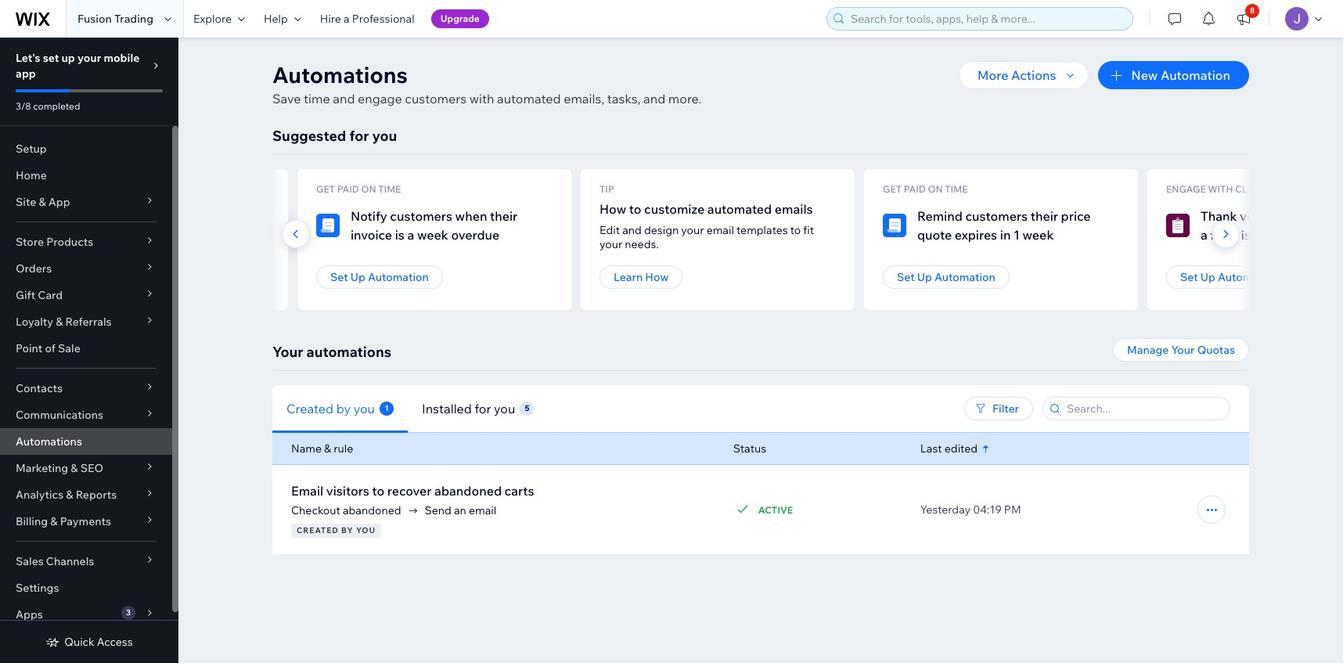 Task type: vqa. For each thing, say whether or not it's contained in the screenshot.
Site & App
yes



Task type: locate. For each thing, give the bounding box(es) containing it.
& left seo
[[71, 461, 78, 475]]

loyalty & referrals
[[16, 315, 112, 329]]

2 horizontal spatial set
[[1181, 270, 1198, 284]]

quotas
[[1197, 343, 1235, 357]]

installed for you
[[422, 400, 515, 416]]

1 their from the left
[[490, 208, 518, 224]]

automation down expires
[[935, 270, 996, 284]]

when up overdue
[[455, 208, 487, 224]]

time
[[304, 91, 330, 106]]

and
[[333, 91, 355, 106], [644, 91, 666, 106], [622, 223, 642, 237]]

abandoned up "send an email"
[[435, 483, 502, 499]]

a
[[344, 12, 350, 26], [181, 208, 187, 224], [1337, 208, 1343, 224], [140, 227, 147, 243], [407, 227, 414, 243]]

your up created
[[272, 343, 303, 361]]

your inside let's set up your mobile app
[[77, 51, 101, 65]]

category image left quote
[[883, 214, 907, 237]]

how for learn how
[[645, 270, 669, 284]]

0 vertical spatial automated
[[497, 91, 561, 106]]

1 horizontal spatial get
[[883, 183, 902, 195]]

site & app button
[[0, 189, 172, 215]]

customers inside treat customers to a coupon when they submit a form
[[100, 208, 163, 224]]

how down tip
[[600, 201, 626, 217]]

how inside tip how to customize automated emails edit and design your email templates to fit your needs.
[[600, 201, 626, 217]]

1 time from the left
[[378, 183, 401, 195]]

quick
[[64, 635, 94, 649]]

notify
[[351, 208, 387, 224]]

2 set from the left
[[897, 270, 915, 284]]

and left more.
[[644, 91, 666, 106]]

3 set from the left
[[1181, 270, 1198, 284]]

1 horizontal spatial for
[[475, 400, 491, 416]]

status
[[733, 442, 766, 456]]

tasks,
[[607, 91, 641, 106]]

to for tip how to customize automated emails edit and design your email templates to fit your needs.
[[629, 201, 642, 217]]

access
[[97, 635, 133, 649]]

up for remind customers their price quote expires in 1 week
[[917, 270, 932, 284]]

1 horizontal spatial automations
[[272, 61, 408, 88]]

0 horizontal spatial their
[[490, 208, 518, 224]]

2 get from the left
[[883, 183, 902, 195]]

2 horizontal spatial set up automation button
[[1166, 265, 1293, 289]]

paid up notify
[[337, 183, 359, 195]]

Search for tools, apps, help & more... field
[[846, 8, 1128, 30]]

0 horizontal spatial set up automation
[[330, 270, 429, 284]]

a right "create" at the top
[[1337, 208, 1343, 224]]

visitors
[[1240, 208, 1283, 224], [326, 483, 369, 499]]

let's set up your mobile app
[[16, 51, 140, 81]]

automations
[[272, 61, 408, 88], [16, 434, 82, 449]]

gift card
[[16, 288, 63, 302]]

2 get paid on time from the left
[[883, 183, 968, 195]]

0 horizontal spatial time
[[378, 183, 401, 195]]

1 when from the left
[[238, 208, 270, 224]]

set up automation down thank
[[1181, 270, 1279, 284]]

set up automation button down quote
[[883, 265, 1010, 289]]

automations inside automations save time and engage customers with automated emails, tasks, and more.
[[272, 61, 408, 88]]

1 paid from the left
[[337, 183, 359, 195]]

your left needs. on the top left
[[600, 237, 622, 251]]

billing & payments button
[[0, 508, 172, 535]]

get paid on time up notify
[[316, 183, 401, 195]]

1 horizontal spatial set up automation button
[[883, 265, 1010, 289]]

referrals
[[65, 315, 112, 329]]

paid for remind
[[904, 183, 926, 195]]

save
[[272, 91, 301, 106]]

for
[[349, 127, 369, 145], [475, 400, 491, 416]]

your left the quotas
[[1172, 343, 1195, 357]]

name
[[291, 442, 322, 456]]

category image for quote
[[883, 214, 907, 237]]

0 horizontal spatial your
[[77, 51, 101, 65]]

1 vertical spatial 1
[[385, 403, 389, 413]]

week inside remind customers their price quote expires in 1 week
[[1023, 227, 1054, 243]]

visitors down 'clients'
[[1240, 208, 1283, 224]]

automations inside sidebar "element"
[[16, 434, 82, 449]]

1 vertical spatial visitors
[[326, 483, 369, 499]]

you left 5
[[494, 400, 515, 416]]

how for tip how to customize automated emails edit and design your email templates to fit your needs.
[[600, 201, 626, 217]]

get paid on time for notify customers when their invoice is a week overdue
[[316, 183, 401, 195]]

and right time
[[333, 91, 355, 106]]

2 set up automation from the left
[[897, 270, 996, 284]]

1 horizontal spatial 1
[[1014, 227, 1020, 243]]

1 horizontal spatial up
[[917, 270, 932, 284]]

1 vertical spatial email
[[469, 503, 497, 517]]

& left 'reports'
[[66, 488, 73, 502]]

1 horizontal spatial when
[[455, 208, 487, 224]]

overdue
[[451, 227, 500, 243]]

1 horizontal spatial time
[[945, 183, 968, 195]]

0 horizontal spatial up
[[351, 270, 365, 284]]

set up automation down quote
[[897, 270, 996, 284]]

0 horizontal spatial automated
[[497, 91, 561, 106]]

1 horizontal spatial week
[[1023, 227, 1054, 243]]

store products
[[16, 235, 93, 249]]

carts
[[505, 483, 534, 499]]

& for loyalty & referrals
[[56, 315, 63, 329]]

time up 'remind'
[[945, 183, 968, 195]]

they
[[67, 227, 93, 243]]

customize
[[644, 201, 705, 217]]

for down engage
[[349, 127, 369, 145]]

& right site on the left of the page
[[39, 195, 46, 209]]

set up automation down "invoice"
[[330, 270, 429, 284]]

how right "learn"
[[645, 270, 669, 284]]

0 vertical spatial automations
[[272, 61, 408, 88]]

hire a professional
[[320, 12, 415, 26]]

& left rule
[[324, 442, 331, 456]]

automation for thank visitors & create a
[[1218, 270, 1279, 284]]

engage
[[358, 91, 402, 106]]

a inside notify customers when their invoice is a week overdue
[[407, 227, 414, 243]]

email
[[291, 483, 323, 499]]

1 vertical spatial abandoned
[[343, 503, 401, 517]]

0 horizontal spatial automations
[[16, 434, 82, 449]]

you for suggested for you
[[372, 127, 397, 145]]

help
[[264, 12, 288, 26]]

automations link
[[0, 428, 172, 455]]

0 horizontal spatial visitors
[[326, 483, 369, 499]]

1 horizontal spatial their
[[1031, 208, 1058, 224]]

1 vertical spatial automated
[[708, 201, 772, 217]]

up down thank
[[1201, 270, 1216, 284]]

1 get paid on time from the left
[[316, 183, 401, 195]]

& right loyalty
[[56, 315, 63, 329]]

abandoned up you
[[343, 503, 401, 517]]

on up 'remind'
[[928, 183, 943, 195]]

you right by at the bottom left
[[354, 400, 375, 416]]

for inside tab list
[[475, 400, 491, 416]]

0 vertical spatial for
[[349, 127, 369, 145]]

2 your from the left
[[1172, 343, 1195, 357]]

their up overdue
[[490, 208, 518, 224]]

get paid on time up 'remind'
[[883, 183, 968, 195]]

1 horizontal spatial visitors
[[1240, 208, 1283, 224]]

fusion
[[78, 12, 112, 26]]

0 horizontal spatial set
[[330, 270, 348, 284]]

for right installed
[[475, 400, 491, 416]]

on up notify
[[361, 183, 376, 195]]

2 their from the left
[[1031, 208, 1058, 224]]

you down engage
[[372, 127, 397, 145]]

1 set up automation from the left
[[330, 270, 429, 284]]

their
[[490, 208, 518, 224], [1031, 208, 1058, 224]]

1 horizontal spatial abandoned
[[435, 483, 502, 499]]

2 time from the left
[[945, 183, 968, 195]]

3
[[126, 607, 131, 618]]

1 get from the left
[[316, 183, 335, 195]]

1
[[1014, 227, 1020, 243], [385, 403, 389, 413]]

0 horizontal spatial category image
[[316, 214, 340, 237]]

2 on from the left
[[928, 183, 943, 195]]

2 category image from the left
[[883, 214, 907, 237]]

hire
[[320, 12, 341, 26]]

time for remind
[[945, 183, 968, 195]]

to for treat customers to a coupon when they submit a form
[[165, 208, 178, 224]]

up for notify customers when their invoice is a week overdue
[[351, 270, 365, 284]]

2 set up automation button from the left
[[883, 265, 1010, 289]]

yesterday
[[920, 503, 971, 517]]

tip how to customize automated emails edit and design your email templates to fit your needs.
[[600, 183, 814, 251]]

your down customize
[[681, 223, 704, 237]]

new automation button
[[1099, 61, 1249, 89]]

category image left notify
[[316, 214, 340, 237]]

1 inside tab list
[[385, 403, 389, 413]]

automation down thank visitors & create a
[[1218, 270, 1279, 284]]

0 horizontal spatial on
[[361, 183, 376, 195]]

1 right the in
[[1014, 227, 1020, 243]]

invoice
[[351, 227, 392, 243]]

0 vertical spatial visitors
[[1240, 208, 1283, 224]]

explore
[[193, 12, 232, 26]]

store products button
[[0, 229, 172, 255]]

& for name & rule
[[324, 442, 331, 456]]

1 your from the left
[[272, 343, 303, 361]]

& inside dropdown button
[[71, 461, 78, 475]]

0 vertical spatial how
[[600, 201, 626, 217]]

0 horizontal spatial when
[[238, 208, 270, 224]]

more
[[978, 67, 1009, 83]]

automated right with
[[497, 91, 561, 106]]

abandoned
[[435, 483, 502, 499], [343, 503, 401, 517]]

1 horizontal spatial email
[[707, 223, 734, 237]]

1 right by at the bottom left
[[385, 403, 389, 413]]

week right is
[[417, 227, 448, 243]]

to
[[629, 201, 642, 217], [165, 208, 178, 224], [790, 223, 801, 237], [372, 483, 384, 499]]

1 horizontal spatial automated
[[708, 201, 772, 217]]

automated inside automations save time and engage customers with automated emails, tasks, and more.
[[497, 91, 561, 106]]

& inside popup button
[[50, 514, 58, 528]]

trading
[[114, 12, 153, 26]]

set up automation button down thank
[[1166, 265, 1293, 289]]

3 up from the left
[[1201, 270, 1216, 284]]

to inside treat customers to a coupon when they submit a form
[[165, 208, 178, 224]]

your automations
[[272, 343, 391, 361]]

0 horizontal spatial week
[[417, 227, 448, 243]]

1 horizontal spatial paid
[[904, 183, 926, 195]]

& left "create" at the top
[[1286, 208, 1294, 224]]

set for remind customers their price quote expires in 1 week
[[897, 270, 915, 284]]

tab list
[[272, 385, 767, 433]]

1 horizontal spatial and
[[622, 223, 642, 237]]

site
[[16, 195, 36, 209]]

send an email
[[425, 503, 497, 517]]

paid for notify
[[337, 183, 359, 195]]

manage your quotas button
[[1113, 338, 1249, 362]]

1 on from the left
[[361, 183, 376, 195]]

gift
[[16, 288, 35, 302]]

email right an at the left bottom of page
[[469, 503, 497, 517]]

billing & payments
[[16, 514, 111, 528]]

automations up time
[[272, 61, 408, 88]]

1 horizontal spatial set up automation
[[897, 270, 996, 284]]

0 horizontal spatial get paid on time
[[316, 183, 401, 195]]

& right billing
[[50, 514, 58, 528]]

store
[[16, 235, 44, 249]]

actions
[[1011, 67, 1056, 83]]

2 paid from the left
[[904, 183, 926, 195]]

0 horizontal spatial abandoned
[[343, 503, 401, 517]]

customers left with
[[405, 91, 467, 106]]

week inside notify customers when their invoice is a week overdue
[[417, 227, 448, 243]]

1 horizontal spatial get paid on time
[[883, 183, 968, 195]]

1 category image from the left
[[316, 214, 340, 237]]

0 horizontal spatial email
[[469, 503, 497, 517]]

0 horizontal spatial set up automation button
[[316, 265, 443, 289]]

to up needs. on the top left
[[629, 201, 642, 217]]

new
[[1132, 67, 1158, 83]]

0 vertical spatial email
[[707, 223, 734, 237]]

automations save time and engage customers with automated emails, tasks, and more.
[[272, 61, 702, 106]]

their inside notify customers when their invoice is a week overdue
[[490, 208, 518, 224]]

your right up on the top left
[[77, 51, 101, 65]]

1 vertical spatial automations
[[16, 434, 82, 449]]

email visitors to recover abandoned carts
[[291, 483, 534, 499]]

customers up 'submit'
[[100, 208, 163, 224]]

2 horizontal spatial up
[[1201, 270, 1216, 284]]

0 horizontal spatial get
[[316, 183, 335, 195]]

1 horizontal spatial how
[[645, 270, 669, 284]]

0 horizontal spatial 1
[[385, 403, 389, 413]]

2 week from the left
[[1023, 227, 1054, 243]]

completed
[[33, 100, 80, 112]]

manage your quotas
[[1127, 343, 1235, 357]]

customers inside automations save time and engage customers with automated emails, tasks, and more.
[[405, 91, 467, 106]]

their left price
[[1031, 208, 1058, 224]]

1 up from the left
[[351, 270, 365, 284]]

and inside tip how to customize automated emails edit and design your email templates to fit your needs.
[[622, 223, 642, 237]]

to left recover
[[372, 483, 384, 499]]

a inside thank visitors & create a
[[1337, 208, 1343, 224]]

0 horizontal spatial for
[[349, 127, 369, 145]]

visitors up checkout abandoned
[[326, 483, 369, 499]]

home
[[16, 168, 47, 182]]

1 horizontal spatial set
[[897, 270, 915, 284]]

1 horizontal spatial on
[[928, 183, 943, 195]]

up down "invoice"
[[351, 270, 365, 284]]

1 set up automation button from the left
[[316, 265, 443, 289]]

automation down is
[[368, 270, 429, 284]]

1 set from the left
[[330, 270, 348, 284]]

tab list containing created by you
[[272, 385, 767, 433]]

a right is
[[407, 227, 414, 243]]

set up automation button down "invoice"
[[316, 265, 443, 289]]

automation right new
[[1161, 67, 1231, 83]]

paid up 'remind'
[[904, 183, 926, 195]]

0 vertical spatial 1
[[1014, 227, 1020, 243]]

week right the in
[[1023, 227, 1054, 243]]

customers inside remind customers their price quote expires in 1 week
[[966, 208, 1028, 224]]

email left templates
[[707, 223, 734, 237]]

2 when from the left
[[455, 208, 487, 224]]

you
[[372, 127, 397, 145], [354, 400, 375, 416], [494, 400, 515, 416]]

up down quote
[[917, 270, 932, 284]]

learn
[[614, 270, 643, 284]]

0 horizontal spatial paid
[[337, 183, 359, 195]]

3/8 completed
[[16, 100, 80, 112]]

visitors inside thank visitors & create a
[[1240, 208, 1283, 224]]

more actions
[[978, 67, 1056, 83]]

app
[[48, 195, 70, 209]]

and right edit
[[622, 223, 642, 237]]

2 horizontal spatial set up automation
[[1181, 270, 1279, 284]]

sales channels button
[[0, 548, 172, 575]]

automations up marketing
[[16, 434, 82, 449]]

new automation
[[1132, 67, 1231, 83]]

to up form
[[165, 208, 178, 224]]

0 horizontal spatial how
[[600, 201, 626, 217]]

1 vertical spatial for
[[475, 400, 491, 416]]

how inside learn how button
[[645, 270, 669, 284]]

list
[[0, 169, 1343, 310]]

set up automation for is
[[330, 270, 429, 284]]

time up notify
[[378, 183, 401, 195]]

customers up is
[[390, 208, 453, 224]]

automated up templates
[[708, 201, 772, 217]]

upgrade button
[[431, 9, 489, 28]]

category image
[[316, 214, 340, 237], [883, 214, 907, 237]]

& inside dropdown button
[[39, 195, 46, 209]]

0 vertical spatial abandoned
[[435, 483, 502, 499]]

2 up from the left
[[917, 270, 932, 284]]

customers up the in
[[966, 208, 1028, 224]]

automations for automations save time and engage customers with automated emails, tasks, and more.
[[272, 61, 408, 88]]

1 horizontal spatial category image
[[883, 214, 907, 237]]

1 vertical spatial how
[[645, 270, 669, 284]]

when right coupon
[[238, 208, 270, 224]]

set up automation for expires
[[897, 270, 996, 284]]

customers inside notify customers when their invoice is a week overdue
[[390, 208, 453, 224]]

1 horizontal spatial your
[[1172, 343, 1195, 357]]

created
[[297, 525, 339, 535]]

their inside remind customers their price quote expires in 1 week
[[1031, 208, 1058, 224]]

tip
[[600, 183, 614, 195]]

0 horizontal spatial your
[[272, 343, 303, 361]]

1 week from the left
[[417, 227, 448, 243]]

loyalty
[[16, 315, 53, 329]]

pm
[[1004, 503, 1021, 517]]



Task type: describe. For each thing, give the bounding box(es) containing it.
when inside treat customers to a coupon when they submit a form
[[238, 208, 270, 224]]

3 set up automation from the left
[[1181, 270, 1279, 284]]

suggested
[[272, 127, 346, 145]]

automations for automations
[[16, 434, 82, 449]]

up for thank visitors & create a
[[1201, 270, 1216, 284]]

emails,
[[564, 91, 605, 106]]

category image for invoice
[[316, 214, 340, 237]]

sales
[[16, 554, 44, 568]]

loyalty & referrals button
[[0, 308, 172, 335]]

setup link
[[0, 135, 172, 162]]

mobile
[[104, 51, 140, 65]]

3 set up automation button from the left
[[1166, 265, 1293, 289]]

channels
[[46, 554, 94, 568]]

your inside the manage your quotas button
[[1172, 343, 1195, 357]]

checkout abandoned
[[291, 503, 401, 517]]

& for analytics & reports
[[66, 488, 73, 502]]

a right "hire"
[[344, 12, 350, 26]]

marketing & seo button
[[0, 455, 172, 481]]

hire a professional link
[[311, 0, 424, 38]]

seo
[[80, 461, 103, 475]]

marketing
[[16, 461, 68, 475]]

reports
[[76, 488, 117, 502]]

engage with clients
[[1166, 183, 1275, 195]]

& for marketing & seo
[[71, 461, 78, 475]]

Search... field
[[1062, 398, 1225, 420]]

set for notify customers when their invoice is a week overdue
[[330, 270, 348, 284]]

set up automation button for expires
[[883, 265, 1010, 289]]

category image
[[1166, 214, 1190, 237]]

customers for treat customers to a coupon when they submit a form
[[100, 208, 163, 224]]

created by you
[[287, 400, 375, 416]]

on for remind
[[928, 183, 943, 195]]

email inside tip how to customize automated emails edit and design your email templates to fit your needs.
[[707, 223, 734, 237]]

settings link
[[0, 575, 172, 601]]

communications button
[[0, 402, 172, 428]]

list containing how to customize automated emails
[[0, 169, 1343, 310]]

a left coupon
[[181, 208, 187, 224]]

thank
[[1201, 208, 1237, 224]]

active
[[758, 504, 793, 515]]

edited
[[945, 442, 978, 456]]

is
[[395, 227, 405, 243]]

sales channels
[[16, 554, 94, 568]]

customers for remind customers their price quote expires in 1 week
[[966, 208, 1028, 224]]

sale
[[58, 341, 80, 355]]

on for notify
[[361, 183, 376, 195]]

analytics & reports
[[16, 488, 117, 502]]

quick access
[[64, 635, 133, 649]]

sidebar element
[[0, 38, 178, 663]]

get for notify customers when their invoice is a week overdue
[[316, 183, 335, 195]]

form
[[150, 227, 178, 243]]

set
[[43, 51, 59, 65]]

card
[[38, 288, 63, 302]]

filter
[[993, 402, 1019, 416]]

remind
[[917, 208, 963, 224]]

automation inside button
[[1161, 67, 1231, 83]]

communications
[[16, 408, 103, 422]]

learn how button
[[600, 265, 683, 289]]

recover
[[387, 483, 432, 499]]

site & app
[[16, 195, 70, 209]]

for for installed
[[475, 400, 491, 416]]

marketing & seo
[[16, 461, 103, 475]]

set for thank visitors & create a
[[1181, 270, 1198, 284]]

checkout
[[291, 503, 340, 517]]

coupon
[[190, 208, 235, 224]]

orders button
[[0, 255, 172, 282]]

for for suggested
[[349, 127, 369, 145]]

billing
[[16, 514, 48, 528]]

automations
[[307, 343, 391, 361]]

thank visitors & create a
[[1201, 208, 1343, 243]]

1 horizontal spatial your
[[600, 237, 622, 251]]

to for email visitors to recover abandoned carts
[[372, 483, 384, 499]]

customers for notify customers when their invoice is a week overdue
[[390, 208, 453, 224]]

quote
[[917, 227, 952, 243]]

2 horizontal spatial and
[[644, 91, 666, 106]]

get for remind customers their price quote expires in 1 week
[[883, 183, 902, 195]]

fusion trading
[[78, 12, 153, 26]]

templates
[[737, 223, 788, 237]]

yesterday 04:19 pm
[[920, 503, 1021, 517]]

with
[[469, 91, 494, 106]]

time for notify
[[378, 183, 401, 195]]

2 horizontal spatial your
[[681, 223, 704, 237]]

to left fit
[[790, 223, 801, 237]]

notify customers when their invoice is a week overdue
[[351, 208, 518, 243]]

04:19
[[973, 503, 1002, 517]]

& for billing & payments
[[50, 514, 58, 528]]

automated inside tip how to customize automated emails edit and design your email templates to fit your needs.
[[708, 201, 772, 217]]

8 button
[[1227, 0, 1261, 38]]

installed
[[422, 400, 472, 416]]

visitors for email
[[326, 483, 369, 499]]

setup
[[16, 142, 47, 156]]

you for installed for you
[[494, 400, 515, 416]]

more.
[[668, 91, 702, 106]]

let's
[[16, 51, 40, 65]]

suggested for you
[[272, 127, 397, 145]]

& inside thank visitors & create a
[[1286, 208, 1294, 224]]

apps
[[16, 607, 43, 622]]

you
[[356, 525, 376, 535]]

1 inside remind customers their price quote expires in 1 week
[[1014, 227, 1020, 243]]

created by you
[[297, 525, 376, 535]]

visitors for thank
[[1240, 208, 1283, 224]]

point of sale
[[16, 341, 80, 355]]

automation for notify customers when their invoice is a week overdue
[[368, 270, 429, 284]]

in
[[1000, 227, 1011, 243]]

rule
[[334, 442, 353, 456]]

edit
[[600, 223, 620, 237]]

0 horizontal spatial and
[[333, 91, 355, 106]]

get paid on time for remind customers their price quote expires in 1 week
[[883, 183, 968, 195]]

automation for remind customers their price quote expires in 1 week
[[935, 270, 996, 284]]

fit
[[803, 223, 814, 237]]

when inside notify customers when their invoice is a week overdue
[[455, 208, 487, 224]]

you for created by you
[[354, 400, 375, 416]]

remind customers their price quote expires in 1 week
[[917, 208, 1091, 243]]

by
[[336, 400, 351, 416]]

& for site & app
[[39, 195, 46, 209]]

analytics & reports button
[[0, 481, 172, 508]]

contacts
[[16, 381, 63, 395]]

home link
[[0, 162, 172, 189]]

help button
[[254, 0, 311, 38]]

clients
[[1235, 183, 1275, 195]]

expires
[[955, 227, 997, 243]]

set up automation button for is
[[316, 265, 443, 289]]

by
[[341, 525, 354, 535]]

a left form
[[140, 227, 147, 243]]

more actions button
[[959, 61, 1089, 89]]

design
[[644, 223, 679, 237]]

with
[[1208, 183, 1233, 195]]

learn how
[[614, 270, 669, 284]]



